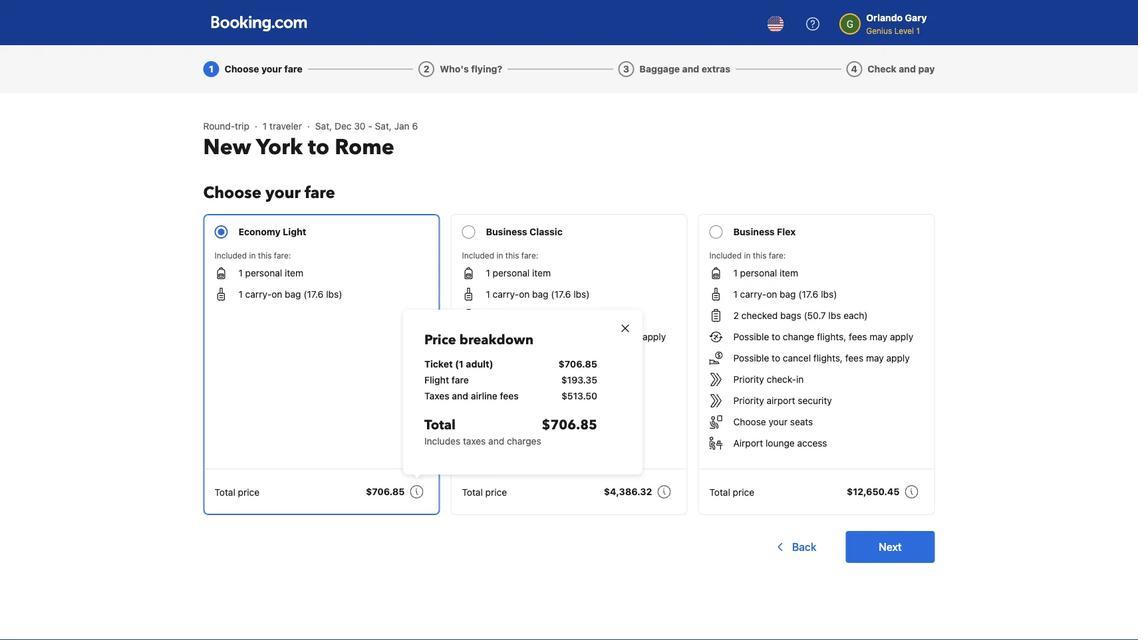 Task type: locate. For each thing, give the bounding box(es) containing it.
2 horizontal spatial fare
[[452, 375, 469, 386]]

bag down classic
[[533, 289, 549, 300]]

1 1 carry-on bag (17.6 lbs) element from the left
[[239, 288, 342, 301]]

check- inside possible to cancel flights, fees may apply radio
[[767, 374, 797, 385]]

1 horizontal spatial 1 personal item
[[486, 268, 551, 279]]

included in this fare: element down classic
[[462, 250, 677, 262]]

0 vertical spatial check-
[[519, 353, 549, 364]]

choose your seats element inside possible to cancel flights, fees may apply radio
[[734, 416, 814, 429]]

personal down business classic at the left top of page
[[493, 268, 530, 279]]

1 horizontal spatial 1 personal item element
[[486, 267, 551, 280]]

in for business flex
[[744, 251, 751, 260]]

flight fare cell
[[425, 374, 469, 387]]

row
[[425, 355, 598, 374], [425, 374, 598, 390], [425, 390, 598, 406], [425, 406, 598, 454]]

0 vertical spatial choose your seats
[[486, 396, 566, 407]]

included in this fare:
[[215, 251, 291, 260], [462, 251, 539, 260], [710, 251, 786, 260]]

2 total price from the left
[[462, 487, 507, 498]]

$706.85 cell
[[559, 358, 598, 371], [542, 417, 598, 449]]

2 horizontal spatial price
[[733, 487, 755, 498]]

1 horizontal spatial choose your seats element
[[734, 416, 814, 429]]

included in this fare: for economy light
[[215, 251, 291, 260]]

change up $193.35
[[536, 332, 567, 343]]

carry-
[[245, 289, 272, 300], [493, 289, 519, 300], [740, 289, 767, 300]]

may for priority check-in
[[623, 332, 640, 343]]

choose your seats element
[[486, 395, 566, 408], [734, 416, 814, 429]]

1 horizontal spatial included in this fare: element
[[462, 250, 677, 262]]

may inside possible to cancel flights, fees may apply element
[[867, 353, 884, 364]]

0 horizontal spatial ·
[[255, 121, 257, 132]]

row down airline at bottom left
[[425, 406, 598, 454]]

priority check-in element down cancel
[[734, 373, 804, 387]]

included down economy
[[215, 251, 247, 260]]

1 carry-on bag (17.6 lbs) element for light
[[239, 288, 342, 301]]

choose inside possible to cancel flights, fees may apply radio
[[734, 417, 766, 428]]

taxes
[[463, 436, 486, 447]]

ticket (1 adult)
[[425, 359, 494, 370]]

(50.7 lbs for cancel
[[804, 310, 842, 321]]

2 possible to change flights, fees may apply element from the left
[[734, 331, 914, 344]]

1 vertical spatial choose your seats element
[[734, 416, 814, 429]]

1 carry-on bag (17.6 lbs) inside possible to cancel flights, fees may apply radio
[[734, 289, 838, 300]]

$706.85 cell for row containing total
[[542, 417, 598, 449]]

your
[[262, 64, 282, 75], [266, 182, 301, 204], [521, 396, 540, 407], [769, 417, 788, 428]]

2 included in this fare: from the left
[[462, 251, 539, 260]]

2 checked from the left
[[742, 310, 778, 321]]

2 included in this fare: element from the left
[[462, 250, 677, 262]]

apply
[[643, 332, 666, 343], [890, 332, 914, 343], [887, 353, 910, 364]]

2 item from the left
[[532, 268, 551, 279]]

flights, up $193.35
[[570, 332, 599, 343]]

lounge
[[518, 417, 548, 428], [766, 438, 795, 449]]

flights,
[[570, 332, 599, 343], [817, 332, 847, 343], [814, 353, 843, 364]]

possible to change flights, fees may apply up $193.35
[[486, 332, 666, 343]]

total for $706.85
[[215, 487, 236, 498]]

included in this fare: element down flex
[[710, 250, 924, 262]]

fees inside option
[[602, 332, 620, 343]]

taxes
[[425, 391, 450, 402]]

on for classic
[[519, 289, 530, 300]]

0 horizontal spatial 2 checked bags (50.7 lbs each) element
[[486, 309, 621, 323]]

2 checked bags (50.7 lbs each) element up cancel
[[734, 309, 868, 323]]

this down business classic at the left top of page
[[506, 251, 519, 260]]

1 horizontal spatial item
[[532, 268, 551, 279]]

priority check-in element
[[486, 352, 557, 365], [734, 373, 804, 387]]

(17.6 lbs) inside possible to cancel flights, fees may apply radio
[[799, 289, 838, 300]]

1 each) from the left
[[596, 310, 621, 321]]

3 1 carry-on bag (17.6 lbs) from the left
[[734, 289, 838, 300]]

included down business flex
[[710, 251, 742, 260]]

6
[[412, 121, 418, 132]]

included inside option
[[462, 251, 495, 260]]

1 carry-on bag (17.6 lbs) for classic
[[486, 289, 590, 300]]

0 vertical spatial airport lounge access element
[[486, 416, 580, 429]]

flights, for cancel
[[817, 332, 847, 343]]

fare up light
[[305, 182, 335, 204]]

round-trip · 1 traveler · sat, dec 30 - sat, jan 6 new york to rome
[[203, 121, 418, 162]]

2 checked bags (50.7 lbs each) element for cancel
[[734, 309, 868, 323]]

1 horizontal spatial lounge
[[766, 438, 795, 449]]

1 horizontal spatial fare:
[[522, 251, 539, 260]]

0 horizontal spatial carry-
[[245, 289, 272, 300]]

0 horizontal spatial bag
[[285, 289, 301, 300]]

fare up traveler
[[284, 64, 303, 75]]

bag for light
[[285, 289, 301, 300]]

item down classic
[[532, 268, 551, 279]]

1 personal item inside radio
[[734, 268, 799, 279]]

0 horizontal spatial bags
[[533, 310, 554, 321]]

1 fare: from the left
[[274, 251, 291, 260]]

0 horizontal spatial each)
[[596, 310, 621, 321]]

on down economy light
[[272, 289, 282, 300]]

included in this fare: down business flex
[[710, 251, 786, 260]]

0 horizontal spatial choose your seats
[[486, 396, 566, 407]]

item for classic
[[532, 268, 551, 279]]

access inside option
[[550, 417, 580, 428]]

change
[[536, 332, 567, 343], [783, 332, 815, 343]]

carry- inside option
[[493, 289, 519, 300]]

1 personal item element inside option
[[486, 267, 551, 280]]

included in this fare: element
[[215, 250, 429, 262], [462, 250, 677, 262], [710, 250, 924, 262]]

0 vertical spatial fare
[[284, 64, 303, 75]]

2 checked bags (50.7 lbs each) element up breakdown
[[486, 309, 621, 323]]

3 price from the left
[[733, 487, 755, 498]]

1 carry-on bag (17.6 lbs) up breakdown
[[486, 289, 590, 300]]

row containing taxes and airline fees
[[425, 390, 598, 406]]

$706.85 cell up $193.35
[[559, 358, 598, 371]]

choose your seats inside possible to cancel flights, fees may apply radio
[[734, 417, 814, 428]]

fare: down business classic at the left top of page
[[522, 251, 539, 260]]

bag down flex
[[780, 289, 796, 300]]

0 horizontal spatial seats
[[543, 396, 566, 407]]

change inside option
[[536, 332, 567, 343]]

price breakdown
[[425, 331, 534, 350]]

1 horizontal spatial carry-
[[493, 289, 519, 300]]

airport
[[486, 417, 516, 428], [734, 438, 763, 449]]

business inside possible to cancel flights, fees may apply radio
[[734, 227, 775, 238]]

change inside radio
[[783, 332, 815, 343]]

check- inside option
[[519, 353, 549, 364]]

fare: for light
[[274, 251, 291, 260]]

1 personal item down business classic at the left top of page
[[486, 268, 551, 279]]

1 1 personal item element from the left
[[239, 267, 303, 280]]

flex
[[777, 227, 796, 238]]

check- down cancel
[[767, 374, 797, 385]]

(1
[[455, 359, 464, 370]]

1 vertical spatial priority airport security
[[734, 396, 832, 407]]

1 item from the left
[[285, 268, 303, 279]]

priority airport security inside possible to cancel flights, fees may apply radio
[[734, 396, 832, 407]]

priority airport security down cancel
[[734, 396, 832, 407]]

airport left $193.35
[[519, 374, 548, 385]]

1 personal item inside option
[[486, 268, 551, 279]]

1 horizontal spatial 2
[[486, 310, 492, 321]]

check-
[[519, 353, 549, 364], [767, 374, 797, 385]]

1 vertical spatial $706.85
[[542, 417, 598, 435]]

airport for the leftmost airport lounge access element
[[486, 417, 516, 428]]

and down flight fare cell
[[452, 391, 469, 402]]

2 horizontal spatial fare:
[[769, 251, 786, 260]]

access inside radio
[[798, 438, 828, 449]]

1 carry-on bag (17.6 lbs) element up breakdown
[[486, 288, 590, 301]]

flight
[[425, 375, 449, 386]]

priority for priority airport security element inside option
[[486, 374, 517, 385]]

on inside possible to cancel flights, fees may apply radio
[[767, 289, 778, 300]]

2 on from the left
[[519, 289, 530, 300]]

total price
[[215, 487, 260, 498], [462, 487, 507, 498], [710, 487, 755, 498]]

included in this fare: inside radio
[[710, 251, 786, 260]]

1 horizontal spatial sat,
[[375, 121, 392, 132]]

30
[[354, 121, 366, 132]]

0 horizontal spatial fare
[[284, 64, 303, 75]]

bag down light
[[285, 289, 301, 300]]

0 horizontal spatial 1 personal item element
[[239, 267, 303, 280]]

0 horizontal spatial total price
[[215, 487, 260, 498]]

0 vertical spatial choose your seats element
[[486, 395, 566, 408]]

2
[[424, 64, 430, 75], [486, 310, 492, 321], [734, 310, 739, 321]]

fare
[[284, 64, 303, 75], [305, 182, 335, 204], [452, 375, 469, 386]]

1 business from the left
[[486, 227, 528, 238]]

and left pay at right top
[[899, 64, 916, 75]]

2 horizontal spatial (17.6 lbs)
[[799, 289, 838, 300]]

your inside option
[[521, 396, 540, 407]]

1 carry-on bag (17.6 lbs) element for classic
[[486, 288, 590, 301]]

1 personal item for flex
[[734, 268, 799, 279]]

2 this from the left
[[506, 251, 519, 260]]

item down light
[[285, 268, 303, 279]]

2 1 carry-on bag (17.6 lbs) from the left
[[486, 289, 590, 300]]

each) inside possible to cancel flights, fees may apply radio
[[844, 310, 868, 321]]

dec
[[335, 121, 352, 132]]

4 row from the top
[[425, 406, 598, 454]]

0 vertical spatial priority airport security element
[[486, 373, 585, 387]]

(50.7 lbs for in
[[557, 310, 594, 321]]

(17.6 lbs) for business flex
[[799, 289, 838, 300]]

airport lounge access inside possible to cancel flights, fees may apply radio
[[734, 438, 828, 449]]

2 · from the left
[[307, 121, 310, 132]]

1 horizontal spatial ·
[[307, 121, 310, 132]]

fare: for flex
[[769, 251, 786, 260]]

1 horizontal spatial personal
[[493, 268, 530, 279]]

2 (17.6 lbs) from the left
[[551, 289, 590, 300]]

included in this fare: down business classic at the left top of page
[[462, 251, 539, 260]]

1 personal item
[[239, 268, 303, 279], [486, 268, 551, 279], [734, 268, 799, 279]]

change up cancel
[[783, 332, 815, 343]]

2 checked bags (50.7 lbs each) element for in
[[486, 309, 621, 323]]

personal
[[245, 268, 282, 279], [493, 268, 530, 279], [740, 268, 777, 279]]

included for economy light
[[215, 251, 247, 260]]

sat, left dec
[[315, 121, 332, 132]]

2 bags from the left
[[781, 310, 802, 321]]

0 horizontal spatial 2 checked bags (50.7 lbs each)
[[486, 310, 621, 321]]

3 this from the left
[[753, 251, 767, 260]]

priority airport security up $513.50
[[486, 374, 585, 385]]

2 horizontal spatial item
[[780, 268, 799, 279]]

security down possible to cancel flights, fees may apply element
[[798, 396, 832, 407]]

0 horizontal spatial airport
[[486, 417, 516, 428]]

economy light
[[239, 227, 306, 238]]

included inside possible to cancel flights, fees may apply radio
[[710, 251, 742, 260]]

1 personal item down business flex
[[734, 268, 799, 279]]

may for possible to cancel flights, fees may apply
[[870, 332, 888, 343]]

carry- down business flex
[[740, 289, 767, 300]]

traveler
[[270, 121, 302, 132]]

1 personal item element down business classic at the left top of page
[[486, 267, 551, 280]]

none radio containing business flex
[[698, 214, 935, 516]]

1 possible to change flights, fees may apply from the left
[[486, 332, 666, 343]]

york
[[256, 133, 303, 162]]

0 horizontal spatial priority check-in
[[486, 353, 557, 364]]

flights, up possible to cancel flights, fees may apply
[[817, 332, 847, 343]]

sat,
[[315, 121, 332, 132], [375, 121, 392, 132]]

0 horizontal spatial priority airport security element
[[486, 373, 585, 387]]

2 horizontal spatial 1 personal item element
[[734, 267, 799, 280]]

included in this fare: inside option
[[462, 251, 539, 260]]

2 fare: from the left
[[522, 251, 539, 260]]

possible to change flights, fees may apply for cancel
[[734, 332, 914, 343]]

personal down business flex
[[740, 268, 777, 279]]

2 1 carry-on bag (17.6 lbs) element from the left
[[486, 288, 590, 301]]

fare down ticket (1 adult) cell
[[452, 375, 469, 386]]

1 personal item element for classic
[[486, 267, 551, 280]]

1 inside round-trip · 1 traveler · sat, dec 30 - sat, jan 6 new york to rome
[[263, 121, 267, 132]]

0 horizontal spatial possible to change flights, fees may apply element
[[486, 331, 666, 344]]

seats down the $193.35 cell
[[543, 396, 566, 407]]

fare: for classic
[[522, 251, 539, 260]]

possible to change flights, fees may apply element up possible to cancel flights, fees may apply
[[734, 331, 914, 344]]

$706.85
[[559, 359, 598, 370], [542, 417, 598, 435], [366, 487, 405, 498]]

1 included from the left
[[215, 251, 247, 260]]

total price inside possible to cancel flights, fees may apply radio
[[710, 487, 755, 498]]

possible to change flights, fees may apply element up $193.35
[[486, 331, 666, 344]]

1 carry-on bag (17.6 lbs) down light
[[239, 289, 342, 300]]

0 horizontal spatial this
[[258, 251, 272, 260]]

priority check-in down cancel
[[734, 374, 804, 385]]

1 vertical spatial airport lounge access
[[734, 438, 828, 449]]

next
[[879, 541, 902, 554]]

1 vertical spatial priority check-in
[[734, 374, 804, 385]]

3 personal from the left
[[740, 268, 777, 279]]

this for flex
[[753, 251, 767, 260]]

1 personal item element inside radio
[[734, 267, 799, 280]]

1 carry-on bag (17.6 lbs) element
[[239, 288, 342, 301], [486, 288, 590, 301], [734, 288, 838, 301]]

2 2 checked bags (50.7 lbs each) from the left
[[734, 310, 868, 321]]

bag for classic
[[533, 289, 549, 300]]

choose your fare
[[225, 64, 303, 75], [203, 182, 335, 204]]

3 fare: from the left
[[769, 251, 786, 260]]

0 horizontal spatial included
[[215, 251, 247, 260]]

2 inside possible to cancel flights, fees may apply radio
[[734, 310, 739, 321]]

1 horizontal spatial this
[[506, 251, 519, 260]]

2 for business classic
[[486, 310, 492, 321]]

2 carry- from the left
[[493, 289, 519, 300]]

seats
[[543, 396, 566, 407], [791, 417, 814, 428]]

1 checked from the left
[[494, 310, 531, 321]]

flights, right cancel
[[814, 353, 843, 364]]

1 horizontal spatial checked
[[742, 310, 778, 321]]

airport inside possible to cancel flights, fees may apply radio
[[767, 396, 796, 407]]

0 horizontal spatial change
[[536, 332, 567, 343]]

table
[[425, 355, 598, 454]]

1 horizontal spatial security
[[798, 396, 832, 407]]

· right traveler
[[307, 121, 310, 132]]

2 checked bags (50.7 lbs each) up cancel
[[734, 310, 868, 321]]

1 1 carry-on bag (17.6 lbs) from the left
[[239, 289, 342, 300]]

3 included in this fare: from the left
[[710, 251, 786, 260]]

3 (17.6 lbs) from the left
[[799, 289, 838, 300]]

choose your seats
[[486, 396, 566, 407], [734, 417, 814, 428]]

2 (50.7 lbs from the left
[[804, 310, 842, 321]]

price inside option
[[486, 487, 507, 498]]

0 horizontal spatial sat,
[[315, 121, 332, 132]]

fare: down flex
[[769, 251, 786, 260]]

fees for possible to change flights, fees may apply element for in
[[602, 332, 620, 343]]

2 horizontal spatial included in this fare:
[[710, 251, 786, 260]]

to
[[308, 133, 330, 162], [525, 332, 533, 343], [772, 332, 781, 343], [772, 353, 781, 364]]

3 total price from the left
[[710, 487, 755, 498]]

on down business flex
[[767, 289, 778, 300]]

checked
[[494, 310, 531, 321], [742, 310, 778, 321]]

who's flying?
[[440, 64, 503, 75]]

total for $12,650.45
[[710, 487, 731, 498]]

3 row from the top
[[425, 390, 598, 406]]

bags
[[533, 310, 554, 321], [781, 310, 802, 321]]

1 horizontal spatial airport
[[734, 438, 763, 449]]

0 vertical spatial priority check-in
[[486, 353, 557, 364]]

$706.85 inside total includes taxes and charges $706.85
[[542, 417, 598, 435]]

priority
[[486, 353, 517, 364], [486, 374, 517, 385], [734, 374, 765, 385], [734, 396, 765, 407]]

0 horizontal spatial item
[[285, 268, 303, 279]]

2 1 personal item from the left
[[486, 268, 551, 279]]

priority airport security element
[[486, 373, 585, 387], [734, 395, 832, 408]]

1 carry-on bag (17.6 lbs)
[[239, 289, 342, 300], [486, 289, 590, 300], [734, 289, 838, 300]]

airline
[[471, 391, 498, 402]]

1 bags from the left
[[533, 310, 554, 321]]

priority check-in down breakdown
[[486, 353, 557, 364]]

on
[[272, 289, 282, 300], [519, 289, 530, 300], [767, 289, 778, 300]]

(50.7 lbs inside option
[[557, 310, 594, 321]]

None radio
[[451, 214, 688, 516]]

fare: inside possible to cancel flights, fees may apply radio
[[769, 251, 786, 260]]

3 1 carry-on bag (17.6 lbs) element from the left
[[734, 288, 838, 301]]

who's
[[440, 64, 469, 75]]

business
[[486, 227, 528, 238], [734, 227, 775, 238]]

included
[[215, 251, 247, 260], [462, 251, 495, 260], [710, 251, 742, 260]]

bags up cancel
[[781, 310, 802, 321]]

checked for priority
[[494, 310, 531, 321]]

1 included in this fare: from the left
[[215, 251, 291, 260]]

and for baggage
[[683, 64, 700, 75]]

and inside cell
[[452, 391, 469, 402]]

1 carry-on bag (17.6 lbs) element for flex
[[734, 288, 838, 301]]

priority check-in
[[486, 353, 557, 364], [734, 374, 804, 385]]

1 horizontal spatial airport
[[767, 396, 796, 407]]

0 horizontal spatial airport lounge access
[[486, 417, 580, 428]]

1 2 checked bags (50.7 lbs each) from the left
[[486, 310, 621, 321]]

1 this from the left
[[258, 251, 272, 260]]

1 row from the top
[[425, 355, 598, 374]]

0 vertical spatial $706.85
[[559, 359, 598, 370]]

2 sat, from the left
[[375, 121, 392, 132]]

1 change from the left
[[536, 332, 567, 343]]

airport inside possible to cancel flights, fees may apply radio
[[734, 438, 763, 449]]

1 2 checked bags (50.7 lbs each) element from the left
[[486, 309, 621, 323]]

1 1 personal item from the left
[[239, 268, 303, 279]]

ticket (1 adult) cell
[[425, 358, 494, 371]]

2 1 personal item element from the left
[[486, 267, 551, 280]]

bags inside possible to cancel flights, fees may apply radio
[[781, 310, 802, 321]]

2 horizontal spatial included
[[710, 251, 742, 260]]

and right taxes
[[489, 436, 505, 447]]

1 included in this fare: element from the left
[[215, 250, 429, 262]]

$513.50
[[562, 391, 598, 402]]

1 personal item down economy light
[[239, 268, 303, 279]]

possible to change flights, fees may apply element
[[486, 331, 666, 344], [734, 331, 914, 344]]

back button
[[766, 532, 825, 564]]

this inside option
[[506, 251, 519, 260]]

possible to change flights, fees may apply up possible to cancel flights, fees may apply
[[734, 332, 914, 343]]

row up airline at bottom left
[[425, 374, 598, 390]]

item inside possible to cancel flights, fees may apply radio
[[780, 268, 799, 279]]

3 on from the left
[[767, 289, 778, 300]]

$193.35
[[562, 375, 598, 386]]

checked inside possible to cancel flights, fees may apply radio
[[742, 310, 778, 321]]

1 vertical spatial access
[[798, 438, 828, 449]]

price
[[425, 331, 456, 350]]

1 bag from the left
[[285, 289, 301, 300]]

2 each) from the left
[[844, 310, 868, 321]]

this down business flex
[[753, 251, 767, 260]]

on up breakdown
[[519, 289, 530, 300]]

1 carry-on bag (17.6 lbs) element down flex
[[734, 288, 838, 301]]

· right trip
[[255, 121, 257, 132]]

(50.7 lbs inside radio
[[804, 310, 842, 321]]

0 horizontal spatial airport lounge access element
[[486, 416, 580, 429]]

personal inside possible to cancel flights, fees may apply radio
[[740, 268, 777, 279]]

1 vertical spatial lounge
[[766, 438, 795, 449]]

2 personal from the left
[[493, 268, 530, 279]]

included in this fare: down economy
[[215, 251, 291, 260]]

0 vertical spatial lounge
[[518, 417, 548, 428]]

apply inside option
[[643, 332, 666, 343]]

and left extras
[[683, 64, 700, 75]]

1 carry-on bag (17.6 lbs) element down light
[[239, 288, 342, 301]]

airport
[[519, 374, 548, 385], [767, 396, 796, 407]]

1 horizontal spatial check-
[[767, 374, 797, 385]]

item down flex
[[780, 268, 799, 279]]

1 personal item element down business flex
[[734, 267, 799, 280]]

1 horizontal spatial airport lounge access
[[734, 438, 828, 449]]

total inside possible to cancel flights, fees may apply radio
[[710, 487, 731, 498]]

priority check-in for rightmost priority check-in element
[[734, 374, 804, 385]]

2 row from the top
[[425, 374, 598, 390]]

1 horizontal spatial fare
[[305, 182, 335, 204]]

2 checked bags (50.7 lbs each) inside possible to cancel flights, fees may apply radio
[[734, 310, 868, 321]]

1 horizontal spatial (17.6 lbs)
[[551, 289, 590, 300]]

1 horizontal spatial 1 carry-on bag (17.6 lbs)
[[486, 289, 590, 300]]

0 horizontal spatial fare:
[[274, 251, 291, 260]]

2 possible to change flights, fees may apply from the left
[[734, 332, 914, 343]]

1 horizontal spatial priority check-in
[[734, 374, 804, 385]]

1 for 1 personal item element for light
[[239, 268, 243, 279]]

included in this fare: element for flex
[[710, 250, 924, 262]]

price for $12,650.45
[[733, 487, 755, 498]]

1 horizontal spatial priority airport security
[[734, 396, 832, 407]]

1 possible to change flights, fees may apply element from the left
[[486, 331, 666, 344]]

choose
[[225, 64, 259, 75], [203, 182, 262, 204], [486, 396, 519, 407], [734, 417, 766, 428]]

2 business from the left
[[734, 227, 775, 238]]

1 horizontal spatial bags
[[781, 310, 802, 321]]

this down economy
[[258, 251, 272, 260]]

and
[[683, 64, 700, 75], [899, 64, 916, 75], [452, 391, 469, 402], [489, 436, 505, 447]]

priority check-in inside option
[[486, 353, 557, 364]]

(50.7 lbs
[[557, 310, 594, 321], [804, 310, 842, 321]]

gary
[[906, 12, 927, 23]]

priority airport security
[[486, 374, 585, 385], [734, 396, 832, 407]]

total cell
[[425, 417, 542, 449]]

3 included from the left
[[710, 251, 742, 260]]

2 2 checked bags (50.7 lbs each) element from the left
[[734, 309, 868, 323]]

rome
[[335, 133, 395, 162]]

3 1 personal item from the left
[[734, 268, 799, 279]]

1 for classic '1 carry-on bag (17.6 lbs)' element
[[486, 289, 490, 300]]

bag inside radio
[[780, 289, 796, 300]]

lounge inside option
[[518, 417, 548, 428]]

extras
[[702, 64, 731, 75]]

this for light
[[258, 251, 272, 260]]

orlando gary genius level 1
[[867, 12, 927, 35]]

$706.85 cell for row containing ticket (1 adult)
[[559, 358, 598, 371]]

this
[[258, 251, 272, 260], [506, 251, 519, 260], [753, 251, 767, 260]]

price
[[238, 487, 260, 498], [486, 487, 507, 498], [733, 487, 755, 498]]

priority check-in element down breakdown
[[486, 352, 557, 365]]

priority airport security element up $513.50
[[486, 373, 585, 387]]

personal down economy
[[245, 268, 282, 279]]

3 bag from the left
[[780, 289, 796, 300]]

1 (50.7 lbs from the left
[[557, 310, 594, 321]]

2 price from the left
[[486, 487, 507, 498]]

carry- inside radio
[[740, 289, 767, 300]]

choose your fare up trip
[[225, 64, 303, 75]]

(50.7 lbs up possible to cancel flights, fees may apply
[[804, 310, 842, 321]]

2 change from the left
[[783, 332, 815, 343]]

bag
[[285, 289, 301, 300], [533, 289, 549, 300], [780, 289, 796, 300]]

seats inside possible to cancel flights, fees may apply radio
[[791, 417, 814, 428]]

row down breakdown
[[425, 355, 598, 374]]

airport lounge access element
[[486, 416, 580, 429], [734, 437, 828, 451]]

1 vertical spatial security
[[798, 396, 832, 407]]

3 carry- from the left
[[740, 289, 767, 300]]

1 on from the left
[[272, 289, 282, 300]]

3 included in this fare: element from the left
[[710, 250, 924, 262]]

0 horizontal spatial included in this fare:
[[215, 251, 291, 260]]

fare inside cell
[[452, 375, 469, 386]]

1 carry-on bag (17.6 lbs) for light
[[239, 289, 342, 300]]

possible to change flights, fees may apply
[[486, 332, 666, 343], [734, 332, 914, 343]]

airport lounge access
[[486, 417, 580, 428], [734, 438, 828, 449]]

1 horizontal spatial bag
[[533, 289, 549, 300]]

choose your fare up economy light
[[203, 182, 335, 204]]

1 horizontal spatial total price
[[462, 487, 507, 498]]

1 personal item element
[[239, 267, 303, 280], [486, 267, 551, 280], [734, 267, 799, 280]]

fees
[[602, 332, 620, 343], [849, 332, 868, 343], [846, 353, 864, 364], [500, 391, 519, 402]]

total
[[425, 417, 456, 435], [215, 487, 236, 498], [462, 487, 483, 498], [710, 487, 731, 498]]

2 horizontal spatial carry-
[[740, 289, 767, 300]]

possible to change flights, fees may apply for in
[[486, 332, 666, 343]]

taxes and airline fees cell
[[425, 390, 519, 403]]

2 checked bags (50.7 lbs each) up breakdown
[[486, 310, 621, 321]]

1 carry- from the left
[[245, 289, 272, 300]]

priority check-in inside radio
[[734, 374, 804, 385]]

1 vertical spatial priority airport security element
[[734, 395, 832, 408]]

3 1 personal item element from the left
[[734, 267, 799, 280]]

1 carry-on bag (17.6 lbs) down flex
[[734, 289, 838, 300]]

business left flex
[[734, 227, 775, 238]]

1 horizontal spatial seats
[[791, 417, 814, 428]]

2 checked bags (50.7 lbs each) element
[[486, 309, 621, 323], [734, 309, 868, 323]]

0 horizontal spatial on
[[272, 289, 282, 300]]

flights, inside option
[[570, 332, 599, 343]]

None radio
[[203, 214, 440, 516], [698, 214, 935, 516], [203, 214, 440, 516]]

2 included from the left
[[462, 251, 495, 260]]

1 horizontal spatial on
[[519, 289, 530, 300]]

includes
[[425, 436, 461, 447]]

this inside radio
[[753, 251, 767, 260]]

bag inside option
[[533, 289, 549, 300]]

business flex
[[734, 227, 796, 238]]

1 total price from the left
[[215, 487, 260, 498]]

(50.7 lbs up $193.35
[[557, 310, 594, 321]]

item
[[285, 268, 303, 279], [532, 268, 551, 279], [780, 268, 799, 279]]

$513.50 cell
[[562, 390, 598, 403]]

2 bag from the left
[[533, 289, 549, 300]]

on for light
[[272, 289, 282, 300]]

1 horizontal spatial possible to change flights, fees may apply
[[734, 332, 914, 343]]

sat, right -
[[375, 121, 392, 132]]

fare:
[[274, 251, 291, 260], [522, 251, 539, 260], [769, 251, 786, 260]]

business left classic
[[486, 227, 528, 238]]

possible to change flights, fees may apply inside possible to cancel flights, fees may apply radio
[[734, 332, 914, 343]]

carry- up breakdown
[[493, 289, 519, 300]]

included in this fare: element down light
[[215, 250, 429, 262]]

booking.com logo image
[[211, 16, 307, 32], [211, 16, 307, 32]]

round-
[[203, 121, 235, 132]]

apply for possible to cancel flights, fees may apply
[[890, 332, 914, 343]]

0 horizontal spatial personal
[[245, 268, 282, 279]]

airport down cancel
[[767, 396, 796, 407]]

price for $4,386.32
[[486, 487, 507, 498]]

access for the rightmost airport lounge access element
[[798, 438, 828, 449]]

and for check
[[899, 64, 916, 75]]

1 carry-on bag (17.6 lbs) for flex
[[734, 289, 838, 300]]

1 price from the left
[[238, 487, 260, 498]]

2 horizontal spatial 1 carry-on bag (17.6 lbs) element
[[734, 288, 838, 301]]

1 vertical spatial airport
[[767, 396, 796, 407]]

each)
[[596, 310, 621, 321], [844, 310, 868, 321]]

your inside possible to cancel flights, fees may apply radio
[[769, 417, 788, 428]]

3 item from the left
[[780, 268, 799, 279]]

access
[[550, 417, 580, 428], [798, 438, 828, 449]]

3
[[623, 64, 630, 75]]

row up total includes taxes and charges $706.85
[[425, 390, 598, 406]]

lounge inside radio
[[766, 438, 795, 449]]

security up $513.50
[[551, 374, 585, 385]]

carry- down economy
[[245, 289, 272, 300]]

priority airport security element down cancel
[[734, 395, 832, 408]]

1 horizontal spatial included
[[462, 251, 495, 260]]

2 checked bags (50.7 lbs each)
[[486, 310, 621, 321], [734, 310, 868, 321]]

included down business classic at the left top of page
[[462, 251, 495, 260]]

bags up breakdown
[[533, 310, 554, 321]]

1 personal from the left
[[245, 268, 282, 279]]

price inside radio
[[733, 487, 755, 498]]

0 horizontal spatial checked
[[494, 310, 531, 321]]

0 vertical spatial security
[[551, 374, 585, 385]]

2 horizontal spatial 1 personal item
[[734, 268, 799, 279]]

1 (17.6 lbs) from the left
[[304, 289, 342, 300]]

1 personal item element down economy light
[[239, 267, 303, 280]]

check- down breakdown
[[519, 353, 549, 364]]

fare: down economy light
[[274, 251, 291, 260]]

on for flex
[[767, 289, 778, 300]]

0 vertical spatial priority check-in element
[[486, 352, 557, 365]]

seats down cancel
[[791, 417, 814, 428]]

$706.85 cell down $513.50 'cell'
[[542, 417, 598, 449]]

2 vertical spatial fare
[[452, 375, 469, 386]]



Task type: vqa. For each thing, say whether or not it's contained in the screenshot.
International for Thu, Jan 18 · 6:05 AM LAX · Los Angeles International Apt
no



Task type: describe. For each thing, give the bounding box(es) containing it.
light
[[283, 227, 306, 238]]

0 horizontal spatial choose your seats element
[[486, 395, 566, 408]]

this for classic
[[506, 251, 519, 260]]

business for business classic
[[486, 227, 528, 238]]

lounge for the rightmost airport lounge access element
[[766, 438, 795, 449]]

0 horizontal spatial 2
[[424, 64, 430, 75]]

total inside total includes taxes and charges $706.85
[[425, 417, 456, 435]]

apply for priority check-in
[[643, 332, 666, 343]]

bag for flex
[[780, 289, 796, 300]]

1 personal item element for light
[[239, 267, 303, 280]]

baggage and extras
[[640, 64, 731, 75]]

included in this fare: for business flex
[[710, 251, 786, 260]]

flights, for in
[[570, 332, 599, 343]]

included for business classic
[[462, 251, 495, 260]]

possible to cancel flights, fees may apply
[[734, 353, 910, 364]]

new
[[203, 133, 251, 162]]

row containing flight fare
[[425, 374, 598, 390]]

fees for cancel's possible to change flights, fees may apply element
[[849, 332, 868, 343]]

in for economy light
[[249, 251, 256, 260]]

1 personal item for light
[[239, 268, 303, 279]]

next button
[[846, 532, 935, 564]]

1 for 1 personal item element inside the radio
[[734, 268, 738, 279]]

choose your seats for the left choose your seats element
[[486, 396, 566, 407]]

total price for $706.85
[[215, 487, 260, 498]]

1 personal item for classic
[[486, 268, 551, 279]]

1 for '1 carry-on bag (17.6 lbs)' element associated with light
[[239, 289, 243, 300]]

fees inside cell
[[500, 391, 519, 402]]

included in this fare: for business classic
[[462, 251, 539, 260]]

total price for $4,386.32
[[462, 487, 507, 498]]

4
[[852, 64, 858, 75]]

1 for 1 personal item element inside option
[[486, 268, 490, 279]]

change for cancel
[[783, 332, 815, 343]]

and inside total includes taxes and charges $706.85
[[489, 436, 505, 447]]

1 vertical spatial fare
[[305, 182, 335, 204]]

security inside option
[[551, 374, 585, 385]]

flight fare
[[425, 375, 469, 386]]

(17.6 lbs) for economy light
[[304, 289, 342, 300]]

access for the leftmost airport lounge access element
[[550, 417, 580, 428]]

personal for light
[[245, 268, 282, 279]]

personal for flex
[[740, 268, 777, 279]]

possible to cancel flights, fees may apply element
[[734, 352, 910, 365]]

taxes and airline fees
[[425, 391, 519, 402]]

breakdown
[[460, 331, 534, 350]]

carry- for business flex
[[740, 289, 767, 300]]

bags for in
[[533, 310, 554, 321]]

business for business flex
[[734, 227, 775, 238]]

flying?
[[471, 64, 503, 75]]

lounge for the leftmost airport lounge access element
[[518, 417, 548, 428]]

and for taxes
[[452, 391, 469, 402]]

priority for leftmost priority check-in element
[[486, 353, 517, 364]]

none radio containing business classic
[[451, 214, 688, 516]]

row containing ticket (1 adult)
[[425, 355, 598, 374]]

seats for choose your seats element in possible to cancel flights, fees may apply radio
[[791, 417, 814, 428]]

priority for priority airport security element to the right
[[734, 396, 765, 407]]

bags for cancel
[[781, 310, 802, 321]]

level
[[895, 26, 914, 35]]

adult)
[[466, 359, 494, 370]]

to inside round-trip · 1 traveler · sat, dec 30 - sat, jan 6 new york to rome
[[308, 133, 330, 162]]

item for flex
[[780, 268, 799, 279]]

jan
[[394, 121, 410, 132]]

charges
[[507, 436, 542, 447]]

1 horizontal spatial priority check-in element
[[734, 373, 804, 387]]

total includes taxes and charges $706.85
[[425, 417, 598, 447]]

1 horizontal spatial airport lounge access element
[[734, 437, 828, 451]]

included in this fare: element for classic
[[462, 250, 677, 262]]

priority for rightmost priority check-in element
[[734, 374, 765, 385]]

fees for possible to cancel flights, fees may apply element
[[846, 353, 864, 364]]

2 checked bags (50.7 lbs each) for cancel
[[734, 310, 868, 321]]

in for business classic
[[497, 251, 503, 260]]

check
[[868, 64, 897, 75]]

2 for business flex
[[734, 310, 739, 321]]

possible for possible
[[734, 332, 770, 343]]

1 inside the orlando gary genius level 1
[[917, 26, 920, 35]]

0 vertical spatial choose your fare
[[225, 64, 303, 75]]

carry- for business classic
[[493, 289, 519, 300]]

possible for priority
[[486, 332, 522, 343]]

pay
[[919, 64, 935, 75]]

genius
[[867, 26, 893, 35]]

baggage
[[640, 64, 680, 75]]

$193.35 cell
[[562, 374, 598, 387]]

price for $706.85
[[238, 487, 260, 498]]

priority check-in for leftmost priority check-in element
[[486, 353, 557, 364]]

check- for rightmost priority check-in element
[[767, 374, 797, 385]]

choose your seats for choose your seats element in possible to cancel flights, fees may apply radio
[[734, 417, 814, 428]]

priority airport security element inside option
[[486, 373, 585, 387]]

included for business flex
[[710, 251, 742, 260]]

table containing total
[[425, 355, 598, 454]]

choose inside option
[[486, 396, 519, 407]]

security inside radio
[[798, 396, 832, 407]]

1 · from the left
[[255, 121, 257, 132]]

business classic
[[486, 227, 563, 238]]

2 checked bags (50.7 lbs each) for in
[[486, 310, 621, 321]]

total for $4,386.32
[[462, 487, 483, 498]]

row containing total
[[425, 406, 598, 454]]

personal for classic
[[493, 268, 530, 279]]

(17.6 lbs) for business classic
[[551, 289, 590, 300]]

seats for the left choose your seats element
[[543, 396, 566, 407]]

orlando
[[867, 12, 903, 23]]

total price for $12,650.45
[[710, 487, 755, 498]]

economy
[[239, 227, 281, 238]]

each) for cancel
[[844, 310, 868, 321]]

trip
[[235, 121, 250, 132]]

0 horizontal spatial priority check-in element
[[486, 352, 557, 365]]

possible to change flights, fees may apply element for in
[[486, 331, 666, 344]]

carry- for economy light
[[245, 289, 272, 300]]

1 sat, from the left
[[315, 121, 332, 132]]

ticket
[[425, 359, 453, 370]]

$4,386.32
[[604, 487, 653, 498]]

1 horizontal spatial priority airport security element
[[734, 395, 832, 408]]

change for in
[[536, 332, 567, 343]]

possible to change flights, fees may apply element for cancel
[[734, 331, 914, 344]]

check- for leftmost priority check-in element
[[519, 353, 549, 364]]

airport lounge access for the leftmost airport lounge access element
[[486, 417, 580, 428]]

airport lounge access for the rightmost airport lounge access element
[[734, 438, 828, 449]]

check and pay
[[868, 64, 935, 75]]

included in this fare: element for light
[[215, 250, 429, 262]]

cancel
[[783, 353, 811, 364]]

1 vertical spatial choose your fare
[[203, 182, 335, 204]]

0 horizontal spatial priority airport security
[[486, 374, 585, 385]]

2 vertical spatial $706.85
[[366, 487, 405, 498]]

checked for possible
[[742, 310, 778, 321]]

none radio possible to cancel flights, fees may apply
[[698, 214, 935, 516]]

each) for in
[[596, 310, 621, 321]]

$12,650.45
[[847, 487, 900, 498]]

classic
[[530, 227, 563, 238]]

back
[[793, 541, 817, 554]]

0 vertical spatial airport
[[519, 374, 548, 385]]

airport for the rightmost airport lounge access element
[[734, 438, 763, 449]]

-
[[368, 121, 373, 132]]



